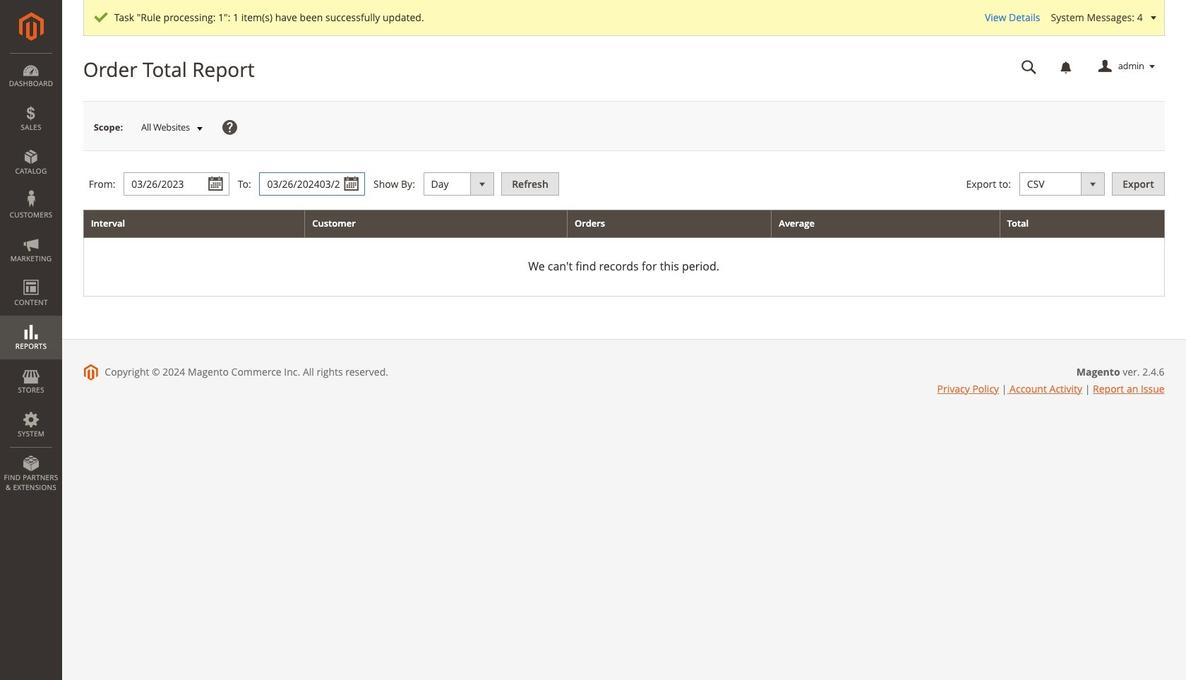 Task type: locate. For each thing, give the bounding box(es) containing it.
magento admin panel image
[[19, 12, 43, 41]]

None text field
[[260, 172, 365, 196]]

None text field
[[1012, 54, 1047, 79], [124, 172, 230, 196], [1012, 54, 1047, 79], [124, 172, 230, 196]]

menu bar
[[0, 53, 62, 500]]



Task type: vqa. For each thing, say whether or not it's contained in the screenshot.
dialog
no



